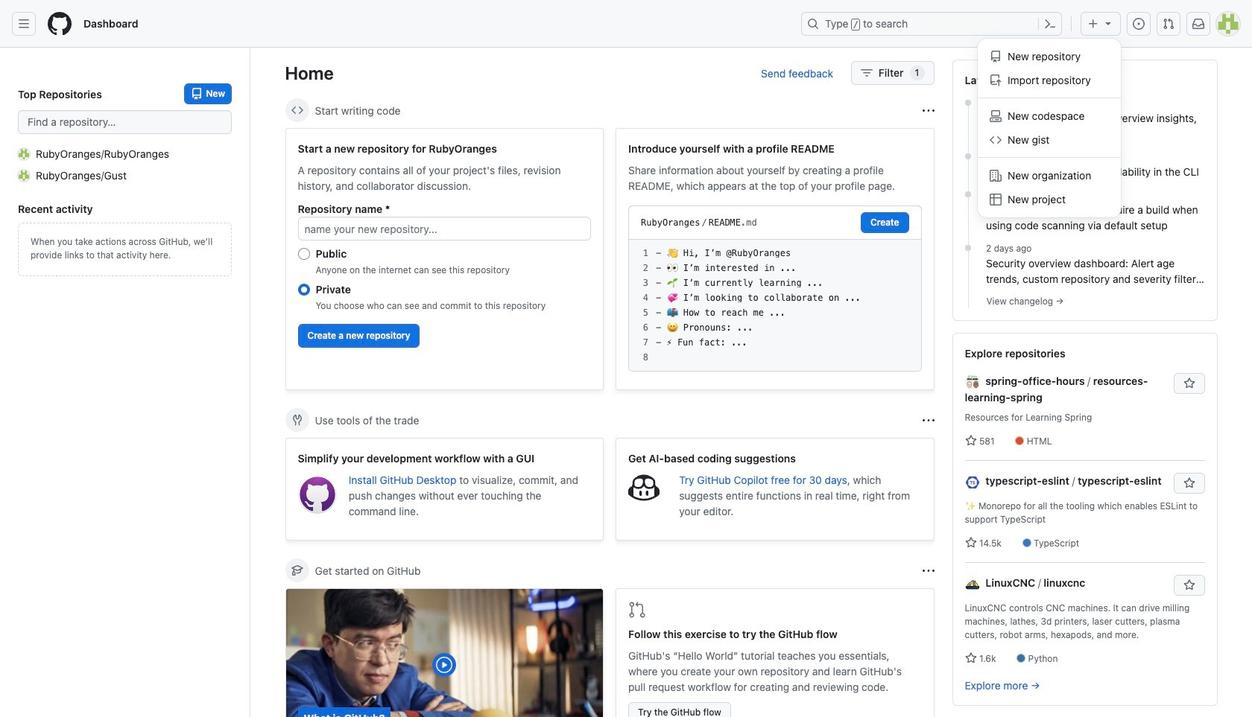 Task type: locate. For each thing, give the bounding box(es) containing it.
@typescript-eslint profile image
[[965, 475, 980, 490]]

introduce yourself with a profile readme element
[[616, 128, 934, 391]]

0 vertical spatial star this repository image
[[1183, 478, 1195, 490]]

what is github? element
[[285, 589, 604, 718]]

what is github? image
[[286, 590, 603, 718]]

0 vertical spatial star image
[[965, 436, 977, 447]]

rubyoranges image
[[18, 148, 30, 160]]

plus image
[[1088, 18, 1099, 30]]

why am i seeing this? image
[[922, 105, 934, 117], [922, 415, 934, 427]]

name your new repository... text field
[[298, 217, 591, 241]]

0 vertical spatial dot fill image
[[962, 97, 974, 109]]

none radio inside start a new repository element
[[298, 248, 310, 260]]

why am i seeing this? image
[[922, 565, 934, 577]]

filter image
[[861, 67, 873, 79]]

start a new repository element
[[285, 128, 604, 391]]

star image up @typescript-eslint profile image
[[965, 436, 977, 447]]

2 vertical spatial star image
[[965, 653, 977, 665]]

1 star this repository image from the top
[[1183, 478, 1195, 490]]

@spring-office-hours profile image
[[965, 375, 980, 390]]

1 star image from the top
[[965, 436, 977, 447]]

1 vertical spatial star this repository image
[[1183, 580, 1195, 592]]

2 star image from the top
[[965, 538, 977, 550]]

issue opened image
[[1133, 18, 1145, 30]]

dot fill image
[[962, 97, 974, 109], [962, 151, 974, 162], [962, 189, 974, 201]]

None radio
[[298, 284, 310, 296]]

get ai-based coding suggestions element
[[616, 438, 934, 541]]

3 star image from the top
[[965, 653, 977, 665]]

dot fill image
[[962, 242, 974, 254]]

2 star this repository image from the top
[[1183, 580, 1195, 592]]

star image up @linuxcnc profile icon
[[965, 538, 977, 550]]

code image
[[291, 104, 303, 116]]

1 vertical spatial star image
[[965, 538, 977, 550]]

menu
[[978, 39, 1121, 218]]

none radio inside start a new repository element
[[298, 284, 310, 296]]

2 vertical spatial dot fill image
[[962, 189, 974, 201]]

star this repository image for @linuxcnc profile icon
[[1183, 580, 1195, 592]]

1 vertical spatial dot fill image
[[962, 151, 974, 162]]

star image down @linuxcnc profile icon
[[965, 653, 977, 665]]

None radio
[[298, 248, 310, 260]]

2 why am i seeing this? image from the top
[[922, 415, 934, 427]]

notifications image
[[1193, 18, 1205, 30]]

1 vertical spatial why am i seeing this? image
[[922, 415, 934, 427]]

star this repository image
[[1183, 478, 1195, 490], [1183, 580, 1195, 592]]

tools image
[[291, 414, 303, 426]]

None submit
[[861, 212, 909, 233]]

0 vertical spatial why am i seeing this? image
[[922, 105, 934, 117]]

homepage image
[[48, 12, 72, 36]]

try the github flow element
[[616, 589, 934, 718]]

1 why am i seeing this? image from the top
[[922, 105, 934, 117]]

none submit inside 'introduce yourself with a profile readme' element
[[861, 212, 909, 233]]

star image
[[965, 436, 977, 447], [965, 538, 977, 550], [965, 653, 977, 665]]

Find a repository… text field
[[18, 110, 232, 134]]

why am i seeing this? image for 'introduce yourself with a profile readme' element
[[922, 105, 934, 117]]



Task type: vqa. For each thing, say whether or not it's contained in the screenshot.
menu
yes



Task type: describe. For each thing, give the bounding box(es) containing it.
triangle down image
[[1102, 17, 1114, 29]]

gust image
[[18, 170, 30, 182]]

play image
[[436, 657, 453, 675]]

explore element
[[952, 60, 1218, 718]]

command palette image
[[1044, 18, 1056, 30]]

github desktop image
[[298, 476, 337, 515]]

3 dot fill image from the top
[[962, 189, 974, 201]]

star image for @typescript-eslint profile image
[[965, 538, 977, 550]]

2 dot fill image from the top
[[962, 151, 974, 162]]

star this repository image
[[1183, 378, 1195, 390]]

star image for @spring-office-hours profile image on the right
[[965, 436, 977, 447]]

git pull request image
[[628, 602, 646, 619]]

explore repositories navigation
[[952, 333, 1218, 707]]

Top Repositories search field
[[18, 110, 232, 134]]

git pull request image
[[1163, 18, 1175, 30]]

star image for @linuxcnc profile icon
[[965, 653, 977, 665]]

simplify your development workflow with a gui element
[[285, 438, 604, 541]]

1 dot fill image from the top
[[962, 97, 974, 109]]

@linuxcnc profile image
[[965, 577, 980, 592]]

mortar board image
[[291, 565, 303, 577]]

star this repository image for @typescript-eslint profile image
[[1183, 478, 1195, 490]]

why am i seeing this? image for get ai-based coding suggestions element
[[922, 415, 934, 427]]



